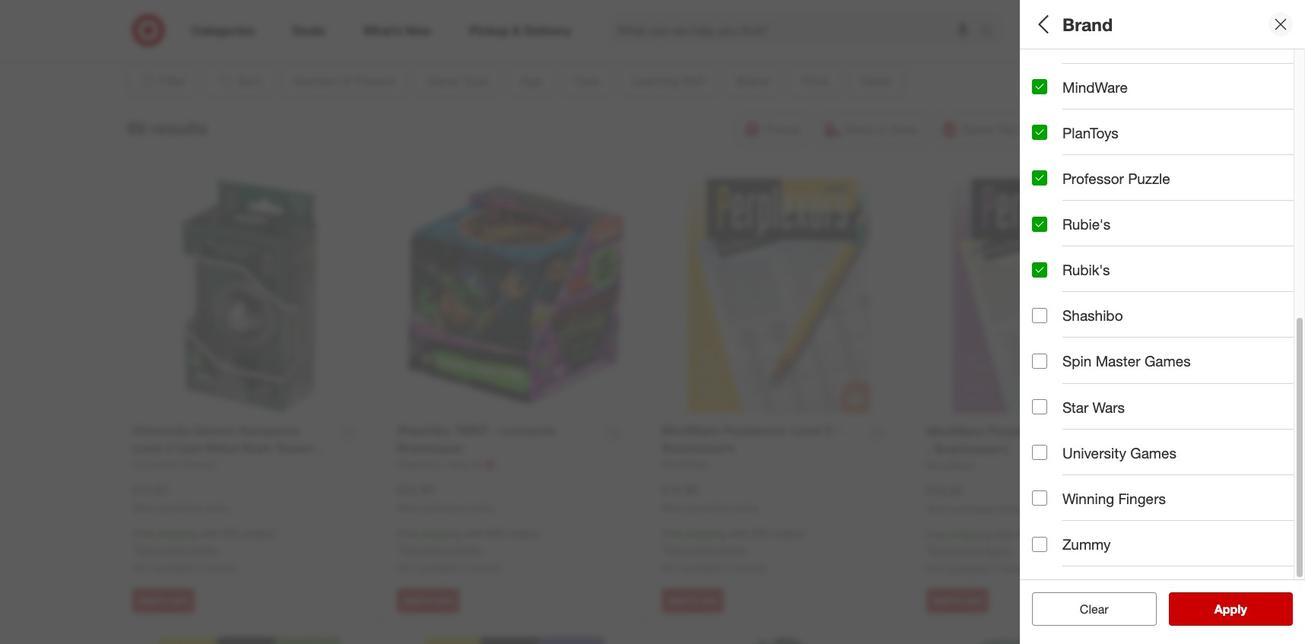 Task type: vqa. For each thing, say whether or not it's contained in the screenshot.
Exclusions
yes



Task type: describe. For each thing, give the bounding box(es) containing it.
coding;
[[1032, 292, 1070, 305]]

&
[[1231, 346, 1238, 359]]

sold
[[1032, 544, 1063, 562]]

spin
[[1063, 353, 1092, 370]]

What can we help you find? suggestions appear below search field
[[608, 14, 984, 47]]

professor puzzle
[[1063, 170, 1171, 187]]

1;
[[1032, 79, 1041, 92]]

purchased inside $25.99 when purchased online
[[423, 502, 467, 514]]

creativity;
[[1161, 292, 1209, 305]]

puzzle
[[1128, 170, 1171, 187]]

Rubik's checkbox
[[1032, 262, 1048, 277]]

chuckle
[[1189, 346, 1228, 359]]

creative inside game type classic games; creative games
[[1110, 133, 1149, 146]]

when inside $14.87 when purchased online
[[132, 502, 156, 514]]

Shashibo checkbox
[[1032, 308, 1048, 323]]

game
[[1032, 113, 1073, 131]]

brand dialog
[[1020, 0, 1305, 644]]

creative inside 'learning skill coding; creative thinking; creativity; fine motor skills; gr'
[[1073, 292, 1112, 305]]

mastermind
[[1063, 32, 1140, 50]]

learning
[[1032, 273, 1093, 290]]

Spin Master Games checkbox
[[1032, 354, 1048, 369]]

price button
[[1032, 369, 1294, 422]]

wonderland;
[[1070, 346, 1130, 359]]

spin master games
[[1063, 353, 1191, 370]]

in inside brand alice in wonderland; bepuzzled; chuckle & roar; educatio
[[1058, 346, 1067, 359]]

star wars
[[1063, 398, 1125, 416]]

99 results
[[127, 117, 208, 138]]

brand for brand
[[1063, 13, 1113, 35]]

board
[[1032, 239, 1061, 252]]

rubie's
[[1063, 215, 1111, 233]]

winning fingers
[[1063, 490, 1166, 507]]

$14.87 when purchased online
[[132, 482, 229, 514]]

0 horizontal spatial $16.95
[[662, 482, 698, 497]]

all
[[1105, 602, 1117, 617]]

type board games; brainteasers
[[1032, 220, 1164, 252]]

see results button
[[1169, 593, 1293, 626]]

classic
[[1032, 133, 1067, 146]]

adult
[[1059, 186, 1084, 199]]

2
[[1044, 79, 1050, 92]]

zummy
[[1063, 536, 1111, 553]]

mindware
[[1063, 78, 1128, 96]]

brainteasers
[[1104, 239, 1164, 252]]

learning skill coding; creative thinking; creativity; fine motor skills; gr
[[1032, 273, 1305, 305]]

sponsored
[[1058, 36, 1103, 48]]

advertisement region
[[191, 0, 1103, 36]]

games; inside game type classic games; creative games
[[1070, 133, 1107, 146]]

University Games checkbox
[[1032, 445, 1048, 460]]

filters
[[1058, 13, 1105, 35]]

purchased inside $14.87 when purchased online
[[159, 502, 202, 514]]

clear for clear
[[1080, 602, 1109, 617]]

age
[[1032, 166, 1059, 184]]

games inside game type classic games; creative games
[[1152, 133, 1186, 146]]

kids;
[[1032, 186, 1056, 199]]

brand alice in wonderland; bepuzzled; chuckle & roar; educatio
[[1032, 326, 1305, 359]]

Zummy checkbox
[[1032, 537, 1048, 552]]

age kids; adult
[[1032, 166, 1084, 199]]

search
[[974, 24, 1010, 39]]

1 vertical spatial games
[[1145, 353, 1191, 370]]

Rubie's checkbox
[[1032, 216, 1048, 232]]

fingers
[[1119, 490, 1166, 507]]

price
[[1032, 385, 1068, 402]]

online inside $14.87 when purchased online
[[205, 502, 229, 514]]

0 horizontal spatial $16.95 when purchased online
[[662, 482, 758, 514]]

clear for clear all
[[1072, 602, 1101, 617]]

by
[[1067, 544, 1083, 562]]

$25.99 when purchased online
[[397, 482, 494, 514]]

sold by
[[1032, 544, 1083, 562]]

players
[[1109, 60, 1160, 77]]

educatio
[[1269, 346, 1305, 359]]

$25.99
[[397, 482, 434, 497]]



Task type: locate. For each thing, give the bounding box(es) containing it.
creative up professor puzzle
[[1110, 133, 1149, 146]]

1 horizontal spatial type
[[1077, 113, 1109, 131]]

0 vertical spatial brand
[[1063, 13, 1113, 35]]

gr
[[1297, 292, 1305, 305]]

1 vertical spatial brand
[[1032, 326, 1074, 344]]

of
[[1091, 60, 1105, 77]]

clear button
[[1032, 593, 1157, 626]]

alice
[[1032, 346, 1056, 359]]

Star Wars checkbox
[[1032, 399, 1048, 415]]

$35
[[223, 527, 240, 540], [487, 527, 505, 540], [752, 527, 769, 540], [1017, 528, 1034, 541]]

creative
[[1110, 133, 1149, 146], [1073, 292, 1112, 305]]

professor
[[1063, 170, 1124, 187]]

1 horizontal spatial $16.95
[[927, 483, 963, 498]]

clear down by
[[1080, 602, 1109, 617]]

type down mindware
[[1077, 113, 1109, 131]]

university
[[1063, 444, 1127, 462]]

guest rating
[[1032, 491, 1122, 509]]

guest
[[1032, 491, 1073, 509]]

roar;
[[1241, 346, 1266, 359]]

games;
[[1070, 133, 1107, 146], [1064, 239, 1101, 252]]

$16.95 when purchased online
[[662, 482, 758, 514], [927, 483, 1023, 515]]

0 vertical spatial type
[[1077, 113, 1109, 131]]

university games
[[1063, 444, 1177, 462]]

0 vertical spatial games;
[[1070, 133, 1107, 146]]

rating
[[1077, 491, 1122, 509]]

skills;
[[1266, 292, 1294, 305]]

1 vertical spatial type
[[1032, 220, 1064, 237]]

with
[[200, 527, 220, 540], [465, 527, 485, 540], [730, 527, 749, 540], [994, 528, 1014, 541]]

0 horizontal spatial results
[[151, 117, 208, 138]]

results inside button
[[1224, 602, 1263, 617]]

type inside type board games; brainteasers
[[1032, 220, 1064, 237]]

1 vertical spatial creative
[[1073, 292, 1112, 305]]

exclusions
[[136, 543, 187, 556], [401, 543, 452, 556], [666, 543, 716, 556], [930, 544, 981, 557]]

results for 99 results
[[151, 117, 208, 138]]

0 vertical spatial games
[[1152, 133, 1186, 146]]

apply.
[[190, 543, 219, 556], [455, 543, 483, 556], [719, 543, 748, 556], [984, 544, 1013, 557]]

clear inside all filters dialog
[[1072, 602, 1101, 617]]

see
[[1199, 602, 1221, 617]]

1 vertical spatial games;
[[1064, 239, 1101, 252]]

purchased
[[159, 502, 202, 514], [423, 502, 467, 514], [688, 502, 732, 514], [953, 503, 996, 515]]

results
[[151, 117, 208, 138], [1224, 602, 1263, 617]]

shashibo
[[1063, 307, 1123, 324]]

deals
[[1032, 438, 1071, 455]]

wars
[[1093, 398, 1125, 416]]

0 vertical spatial results
[[151, 117, 208, 138]]

2 clear from the left
[[1080, 602, 1109, 617]]

in
[[1058, 346, 1067, 359], [197, 562, 205, 574], [461, 562, 470, 574], [726, 562, 734, 574], [991, 562, 999, 575]]

online inside $25.99 when purchased online
[[469, 502, 494, 514]]

plantoys
[[1063, 124, 1119, 141]]

brand up sponsored in the top right of the page
[[1063, 13, 1113, 35]]

winning
[[1063, 490, 1115, 507]]

results right 99
[[151, 117, 208, 138]]

type inside game type classic games; creative games
[[1077, 113, 1109, 131]]

sold by button
[[1032, 529, 1294, 582]]

brand for brand alice in wonderland; bepuzzled; chuckle & roar; educatio
[[1032, 326, 1074, 344]]

master
[[1096, 353, 1141, 370]]

online
[[205, 502, 229, 514], [469, 502, 494, 514], [734, 502, 758, 514], [999, 503, 1023, 515]]

brand inside dialog
[[1063, 13, 1113, 35]]

1 clear from the left
[[1072, 602, 1101, 617]]

bepuzzled;
[[1133, 346, 1186, 359]]

games; right classic
[[1070, 133, 1107, 146]]

*
[[132, 543, 136, 556], [397, 543, 401, 556], [662, 543, 666, 556], [927, 544, 930, 557]]

game type classic games; creative games
[[1032, 113, 1186, 146]]

brand inside brand alice in wonderland; bepuzzled; chuckle & roar; educatio
[[1032, 326, 1074, 344]]

clear all
[[1072, 602, 1117, 617]]

apply
[[1215, 602, 1247, 617]]

motor
[[1235, 292, 1263, 305]]

2 vertical spatial games
[[1131, 444, 1177, 462]]

results for see results
[[1224, 602, 1263, 617]]

search button
[[974, 14, 1010, 50]]

games
[[1152, 133, 1186, 146], [1145, 353, 1191, 370], [1131, 444, 1177, 462]]

fine
[[1212, 292, 1232, 305]]

number
[[1032, 60, 1087, 77]]

all filters dialog
[[1020, 0, 1305, 644]]

skill
[[1097, 273, 1125, 290]]

Winning Fingers checkbox
[[1032, 491, 1048, 506]]

not
[[132, 562, 150, 574], [397, 562, 414, 574], [662, 562, 679, 574], [927, 562, 944, 575]]

see results
[[1199, 602, 1263, 617]]

type up board
[[1032, 220, 1064, 237]]

number of players 1; 2
[[1032, 60, 1160, 92]]

games; inside type board games; brainteasers
[[1064, 239, 1101, 252]]

1 vertical spatial results
[[1224, 602, 1263, 617]]

type
[[1077, 113, 1109, 131], [1032, 220, 1064, 237]]

1 horizontal spatial $16.95 when purchased online
[[927, 483, 1023, 515]]

clear all button
[[1032, 593, 1157, 626]]

1 horizontal spatial results
[[1224, 602, 1263, 617]]

creative up shashibo on the right of page
[[1073, 292, 1112, 305]]

99
[[127, 117, 146, 138]]

all filters
[[1032, 13, 1105, 35]]

free
[[132, 527, 153, 540], [397, 527, 418, 540], [662, 527, 683, 540], [927, 528, 948, 541]]

orders*
[[243, 527, 277, 540], [508, 527, 542, 540], [772, 527, 807, 540], [1037, 528, 1071, 541]]

when
[[132, 502, 156, 514], [397, 502, 421, 514], [662, 502, 686, 514], [927, 503, 950, 515]]

when inside $25.99 when purchased online
[[397, 502, 421, 514]]

rubik's
[[1063, 261, 1110, 279]]

stores
[[208, 562, 237, 574], [473, 562, 502, 574], [737, 562, 767, 574], [1002, 562, 1031, 575]]

brand
[[1063, 13, 1113, 35], [1032, 326, 1074, 344]]

star
[[1063, 398, 1089, 416]]

deals button
[[1032, 422, 1294, 475]]

guest rating button
[[1032, 475, 1294, 529]]

games; down rubie's
[[1064, 239, 1101, 252]]

available
[[152, 562, 194, 574], [417, 562, 458, 574], [682, 562, 723, 574], [947, 562, 988, 575]]

MindWare checkbox
[[1032, 79, 1048, 94]]

thinking;
[[1115, 292, 1158, 305]]

all
[[1032, 13, 1053, 35]]

clear left 'all'
[[1072, 602, 1101, 617]]

Professor Puzzle checkbox
[[1032, 171, 1048, 186]]

$14.87
[[132, 482, 169, 497]]

brand up alice
[[1032, 326, 1074, 344]]

PlanToys checkbox
[[1032, 125, 1048, 140]]

clear inside brand dialog
[[1080, 602, 1109, 617]]

0 horizontal spatial type
[[1032, 220, 1064, 237]]

exclusions apply. button
[[136, 543, 219, 558], [401, 543, 483, 558], [666, 543, 748, 558], [930, 543, 1013, 559]]

results right see
[[1224, 602, 1263, 617]]

free shipping with $35 orders* * exclusions apply. not available in stores
[[132, 527, 277, 574], [397, 527, 542, 574], [662, 527, 807, 574], [927, 528, 1071, 575]]

apply button
[[1169, 593, 1293, 626]]

0 vertical spatial creative
[[1110, 133, 1149, 146]]



